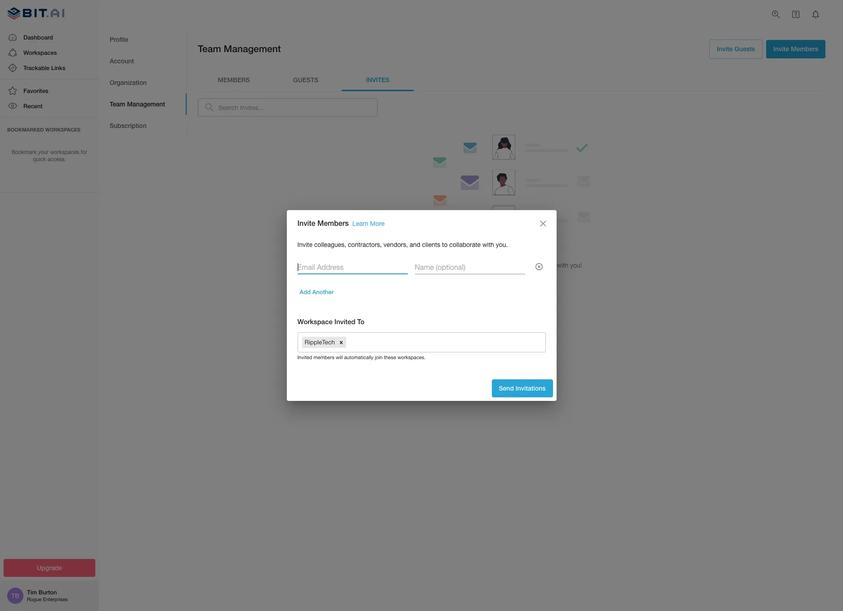 Task type: locate. For each thing, give the bounding box(es) containing it.
team up members
[[198, 43, 221, 54]]

1 horizontal spatial tab list
[[198, 69, 826, 91]]

to down no invites found.
[[516, 262, 522, 269]]

1 horizontal spatial to
[[516, 262, 522, 269]]

0 horizontal spatial team management
[[110, 100, 165, 108]]

invite colleagues, contractors, vendors, and clients to collaborate with you.
[[297, 241, 508, 249]]

your
[[38, 149, 49, 155], [458, 262, 470, 269]]

favorites button
[[0, 83, 99, 99]]

collaborate inside invite members dialog
[[449, 241, 481, 249]]

1 horizontal spatial members
[[791, 45, 818, 53]]

team
[[198, 43, 221, 54], [110, 100, 125, 108]]

0 vertical spatial members
[[791, 45, 818, 53]]

1 horizontal spatial invited
[[334, 318, 355, 326]]

invites
[[494, 245, 516, 253]]

invited
[[334, 318, 355, 326], [297, 355, 312, 361]]

1 horizontal spatial collaborate
[[524, 262, 555, 269]]

management down organization "link"
[[127, 100, 165, 108]]

team up subscription
[[110, 100, 125, 108]]

1 vertical spatial management
[[127, 100, 165, 108]]

1 vertical spatial members
[[317, 219, 349, 228]]

members button
[[198, 69, 270, 91]]

your left team
[[458, 262, 470, 269]]

workspace
[[297, 318, 333, 326]]

team management up members
[[198, 43, 281, 54]]

you!
[[570, 262, 582, 269]]

rogue
[[27, 598, 41, 603]]

collaborate down "found."
[[524, 262, 555, 269]]

tab list containing members
[[198, 69, 826, 91]]

invite guests
[[717, 45, 755, 53]]

links
[[51, 64, 65, 71]]

1 horizontal spatial with
[[557, 262, 568, 269]]

members
[[791, 45, 818, 53], [317, 219, 349, 228]]

trackable
[[23, 64, 49, 71]]

1 vertical spatial team
[[110, 100, 125, 108]]

members inside button
[[791, 45, 818, 53]]

0 horizontal spatial your
[[38, 149, 49, 155]]

your up quick
[[38, 149, 49, 155]]

1 vertical spatial with
[[557, 262, 568, 269]]

trackable links
[[23, 64, 65, 71]]

0 vertical spatial with
[[482, 241, 494, 249]]

0 horizontal spatial management
[[127, 100, 165, 108]]

invited down rippletech
[[297, 355, 312, 361]]

invite left team
[[441, 262, 456, 269]]

members inside dialog
[[317, 219, 349, 228]]

learn more link
[[352, 221, 385, 228]]

with left you!
[[557, 262, 568, 269]]

vendors,
[[384, 241, 408, 249]]

0 horizontal spatial collaborate
[[449, 241, 481, 249]]

recent
[[23, 103, 43, 110]]

invite
[[717, 45, 733, 53], [773, 45, 789, 53], [297, 219, 315, 228], [297, 241, 312, 249], [441, 262, 456, 269]]

with left you.
[[482, 241, 494, 249]]

1 vertical spatial to
[[516, 262, 522, 269]]

invite up 'colleagues,'
[[297, 219, 315, 228]]

1 horizontal spatial your
[[458, 262, 470, 269]]

your inside bookmark your workspaces for quick access.
[[38, 149, 49, 155]]

0 vertical spatial your
[[38, 149, 49, 155]]

you.
[[496, 241, 508, 249]]

0 horizontal spatial members
[[317, 219, 349, 228]]

members for invite members
[[791, 45, 818, 53]]

team management
[[198, 43, 281, 54], [110, 100, 165, 108]]

invite left "guests" at right
[[717, 45, 733, 53]]

0 horizontal spatial with
[[482, 241, 494, 249]]

1 vertical spatial your
[[458, 262, 470, 269]]

upgrade button
[[4, 560, 95, 578]]

0 horizontal spatial members
[[314, 355, 334, 361]]

for
[[81, 149, 87, 155]]

members
[[488, 262, 515, 269], [314, 355, 334, 361]]

0 vertical spatial members
[[488, 262, 515, 269]]

invited left to
[[334, 318, 355, 326]]

1 vertical spatial members
[[314, 355, 334, 361]]

contractors,
[[348, 241, 382, 249]]

invites
[[366, 76, 390, 84]]

send
[[499, 385, 514, 392]]

0 horizontal spatial team
[[110, 100, 125, 108]]

0 vertical spatial invited
[[334, 318, 355, 326]]

invite left 'colleagues,'
[[297, 241, 312, 249]]

1 vertical spatial invited
[[297, 355, 312, 361]]

another
[[312, 289, 334, 296]]

0 horizontal spatial tab list
[[99, 29, 187, 137]]

management inside team management link
[[127, 100, 165, 108]]

management
[[224, 43, 281, 54], [127, 100, 165, 108]]

workspaces
[[45, 127, 80, 132]]

with
[[482, 241, 494, 249], [557, 262, 568, 269]]

workspaces
[[50, 149, 79, 155]]

members left will
[[314, 355, 334, 361]]

0 vertical spatial to
[[442, 241, 448, 249]]

0 vertical spatial collaborate
[[449, 241, 481, 249]]

invite for invite members learn more
[[297, 219, 315, 228]]

to right clients
[[442, 241, 448, 249]]

0 horizontal spatial invited
[[297, 355, 312, 361]]

management up members
[[224, 43, 281, 54]]

colleagues,
[[314, 241, 346, 249]]

collaborate
[[449, 241, 481, 249], [524, 262, 555, 269]]

profile
[[110, 35, 128, 43]]

1 horizontal spatial team
[[198, 43, 221, 54]]

to
[[442, 241, 448, 249], [516, 262, 522, 269]]

1 horizontal spatial team management
[[198, 43, 281, 54]]

invite right "guests" at right
[[773, 45, 789, 53]]

team management down organization "link"
[[110, 100, 165, 108]]

invite guests button
[[709, 40, 763, 59]]

bookmarked
[[7, 127, 44, 132]]

0 horizontal spatial to
[[442, 241, 448, 249]]

members down invites at right top
[[488, 262, 515, 269]]

invite members
[[773, 45, 818, 53]]

tim burton rogue enterprises
[[27, 590, 68, 603]]

collaborate left no in the top of the page
[[449, 241, 481, 249]]

0 vertical spatial management
[[224, 43, 281, 54]]

1 vertical spatial collaborate
[[524, 262, 555, 269]]

tab list
[[99, 29, 187, 137], [198, 69, 826, 91]]

organization
[[110, 79, 147, 86]]

0 vertical spatial team
[[198, 43, 221, 54]]



Task type: describe. For each thing, give the bounding box(es) containing it.
guests
[[293, 76, 318, 84]]

guests
[[735, 45, 755, 53]]

team management link
[[99, 94, 187, 115]]

account link
[[99, 50, 187, 72]]

tb
[[11, 593, 19, 600]]

burton
[[39, 590, 57, 597]]

invite for invite your team members to collaborate with you!
[[441, 262, 456, 269]]

dashboard
[[23, 34, 53, 41]]

account
[[110, 57, 134, 65]]

workspace invited to
[[297, 318, 365, 326]]

add another
[[300, 289, 334, 296]]

trackable links button
[[0, 60, 99, 76]]

tim
[[27, 590, 37, 597]]

send invitations
[[499, 385, 546, 392]]

0 vertical spatial team management
[[198, 43, 281, 54]]

team
[[472, 262, 486, 269]]

invite members dialog
[[287, 210, 556, 402]]

workspaces.
[[397, 355, 426, 361]]

more
[[370, 221, 385, 228]]

no invites found.
[[483, 245, 541, 253]]

workspaces
[[23, 49, 57, 56]]

favorites
[[23, 87, 48, 94]]

to
[[357, 318, 365, 326]]

1 vertical spatial team management
[[110, 100, 165, 108]]

guests button
[[270, 69, 342, 91]]

Email Address text field
[[297, 261, 408, 275]]

invited members will automatically join these workspaces.
[[297, 355, 426, 361]]

automatically
[[344, 355, 373, 361]]

invite for invite guests
[[717, 45, 733, 53]]

with inside invite members dialog
[[482, 241, 494, 249]]

bookmark your workspaces for quick access.
[[12, 149, 87, 163]]

these
[[384, 355, 396, 361]]

your for bookmark
[[38, 149, 49, 155]]

tab list containing profile
[[99, 29, 187, 137]]

invite members learn more
[[297, 219, 385, 228]]

invite for invite colleagues, contractors, vendors, and clients to collaborate with you.
[[297, 241, 312, 249]]

members inside dialog
[[314, 355, 334, 361]]

invite your team members to collaborate with you!
[[441, 262, 582, 269]]

your for invite
[[458, 262, 470, 269]]

invite members button
[[766, 40, 826, 58]]

invitations
[[516, 385, 546, 392]]

and
[[410, 241, 420, 249]]

recent button
[[0, 99, 99, 114]]

Name (optional) text field
[[415, 261, 525, 275]]

rippletech
[[305, 339, 335, 346]]

bookmarked workspaces
[[7, 127, 80, 132]]

to inside invite members dialog
[[442, 241, 448, 249]]

profile link
[[99, 29, 187, 50]]

found.
[[518, 245, 541, 253]]

learn
[[352, 221, 368, 228]]

members
[[218, 76, 250, 84]]

send invitations button
[[492, 380, 553, 398]]

1 horizontal spatial management
[[224, 43, 281, 54]]

1 horizontal spatial members
[[488, 262, 515, 269]]

workspaces button
[[0, 45, 99, 60]]

invites button
[[342, 69, 414, 91]]

add another button
[[297, 286, 336, 300]]

subscription link
[[99, 115, 187, 137]]

will
[[336, 355, 343, 361]]

members for invite members learn more
[[317, 219, 349, 228]]

team inside tab list
[[110, 100, 125, 108]]

quick
[[33, 157, 46, 163]]

upgrade
[[37, 565, 62, 572]]

access.
[[48, 157, 66, 163]]

add
[[300, 289, 311, 296]]

no
[[483, 245, 492, 253]]

invite for invite members
[[773, 45, 789, 53]]

clients
[[422, 241, 440, 249]]

join
[[375, 355, 383, 361]]

bookmark
[[12, 149, 37, 155]]

dashboard button
[[0, 29, 99, 45]]

enterprises
[[43, 598, 68, 603]]

subscription
[[110, 122, 147, 129]]

Search Invites... search field
[[219, 98, 378, 117]]

organization link
[[99, 72, 187, 94]]



Task type: vqa. For each thing, say whether or not it's contained in the screenshot.
Smart
no



